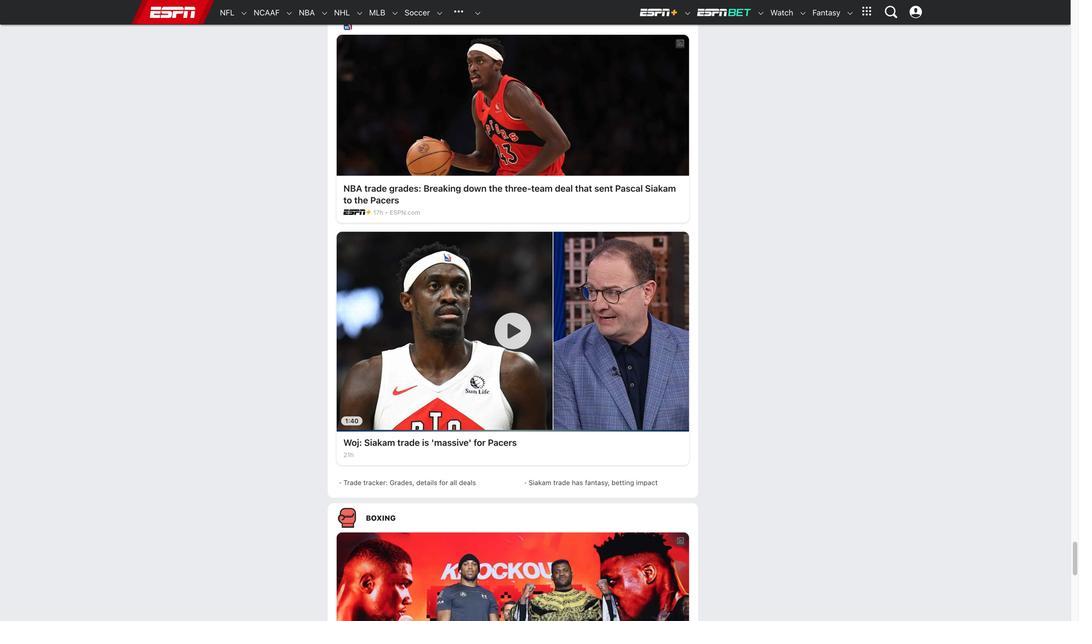 Task type: locate. For each thing, give the bounding box(es) containing it.
pacers up 17h
[[370, 195, 399, 206]]

nhl
[[334, 8, 350, 17]]

pacers
[[437, 16, 467, 25]]

1 vertical spatial the
[[354, 195, 368, 206]]

soccer
[[405, 8, 430, 17]]

0 horizontal spatial nba
[[299, 8, 315, 17]]

deal
[[555, 183, 573, 194]]

0 horizontal spatial the
[[354, 195, 368, 206]]

nba for nba
[[299, 8, 315, 17]]

trade left has
[[553, 479, 570, 487]]

woj:
[[344, 438, 362, 449]]

soccer link
[[399, 1, 430, 25]]

trade for siakam
[[553, 479, 570, 487]]

siakam trade has fantasy, betting impact link
[[529, 475, 687, 492]]

0 horizontal spatial pacers
[[370, 195, 399, 206]]

nba
[[299, 8, 315, 17], [344, 183, 362, 194]]

pacers
[[370, 195, 399, 206], [488, 438, 517, 449]]

trade up 17h
[[365, 183, 387, 194]]

the right the to
[[354, 195, 368, 206]]

1 vertical spatial nba
[[344, 183, 362, 194]]

nba for nba trade grades: breaking down the three-team deal that sent pascal siakam to the pacers
[[344, 183, 362, 194]]

1 vertical spatial siakam
[[364, 438, 395, 449]]

21h
[[344, 452, 354, 459]]

1 horizontal spatial nba
[[344, 183, 362, 194]]

trade inside siakam trade has fantasy, betting impact link
[[553, 479, 570, 487]]

the
[[489, 183, 503, 194], [354, 195, 368, 206]]

trade tracker: grades, details for all deals
[[344, 479, 476, 487]]

nba link
[[293, 1, 315, 25]]

nba left nhl link
[[299, 8, 315, 17]]

all
[[450, 479, 457, 487]]

woj: siakam trade is 'massive' for pacers
[[344, 438, 517, 449]]

trade
[[365, 183, 387, 194], [397, 438, 420, 449], [553, 479, 570, 487]]

trade left "is"
[[397, 438, 420, 449]]

siakam right 'woj:'
[[364, 438, 395, 449]]

for left all
[[439, 479, 448, 487]]

siakam right pascal on the top right of the page
[[645, 183, 676, 194]]

1 vertical spatial pacers
[[488, 438, 517, 449]]

details
[[416, 479, 438, 487]]

0 vertical spatial pacers
[[370, 195, 399, 206]]

nhl link
[[329, 1, 350, 25]]

for right 'massive'
[[474, 438, 486, 449]]

has
[[572, 479, 583, 487]]

nba up the to
[[344, 183, 362, 194]]

is
[[422, 438, 429, 449]]

mlb
[[369, 8, 385, 17]]

2 vertical spatial trade
[[553, 479, 570, 487]]

trade inside the nba trade grades: breaking down the three-team deal that sent pascal siakam to the pacers
[[365, 183, 387, 194]]

fantasy link
[[807, 1, 841, 25]]

nba inside the nba trade grades: breaking down the three-team deal that sent pascal siakam to the pacers
[[344, 183, 362, 194]]

siakam inside the nba trade grades: breaking down the three-team deal that sent pascal siakam to the pacers
[[645, 183, 676, 194]]

the right down
[[489, 183, 503, 194]]

siakam
[[645, 183, 676, 194], [364, 438, 395, 449], [529, 479, 552, 487]]

fantasy
[[813, 8, 841, 17]]

0 horizontal spatial trade
[[365, 183, 387, 194]]

0 vertical spatial nba
[[299, 8, 315, 17]]

mlb link
[[364, 1, 385, 25]]

0 vertical spatial the
[[489, 183, 503, 194]]

2 horizontal spatial siakam
[[645, 183, 676, 194]]

siakam left has
[[529, 479, 552, 487]]

pacers inside the nba trade grades: breaking down the three-team deal that sent pascal siakam to the pacers
[[370, 195, 399, 206]]

2 vertical spatial siakam
[[529, 479, 552, 487]]

0 horizontal spatial for
[[439, 479, 448, 487]]

0 vertical spatial siakam
[[645, 183, 676, 194]]

2 horizontal spatial trade
[[553, 479, 570, 487]]

pacers right 'massive'
[[488, 438, 517, 449]]

1 vertical spatial trade
[[397, 438, 420, 449]]

deals
[[459, 479, 476, 487]]

trade tracker: grades, details for all deals link
[[344, 475, 513, 492]]

for
[[474, 438, 486, 449], [439, 479, 448, 487]]

fantasy,
[[585, 479, 610, 487]]

0 vertical spatial trade
[[365, 183, 387, 194]]

trade
[[344, 479, 362, 487]]

grades:
[[389, 183, 422, 194]]

0 vertical spatial for
[[474, 438, 486, 449]]



Task type: vqa. For each thing, say whether or not it's contained in the screenshot.
betting
yes



Task type: describe. For each thing, give the bounding box(es) containing it.
1 horizontal spatial the
[[489, 183, 503, 194]]

1 horizontal spatial trade
[[397, 438, 420, 449]]

nba trade grades: breaking down the three-team deal that sent pascal siakam to the pacers
[[344, 183, 676, 206]]

to
[[424, 16, 435, 25]]

watch
[[771, 8, 794, 17]]

'massive'
[[431, 438, 472, 449]]

nfl link
[[214, 1, 235, 25]]

dealt
[[398, 16, 423, 25]]

ncaaf
[[254, 8, 280, 17]]

three-
[[505, 183, 531, 194]]

sent
[[595, 183, 613, 194]]

1 horizontal spatial pacers
[[488, 438, 517, 449]]

0 horizontal spatial siakam
[[364, 438, 395, 449]]

tracker:
[[363, 479, 388, 487]]

to
[[344, 195, 352, 206]]

1 horizontal spatial siakam
[[529, 479, 552, 487]]

grades,
[[390, 479, 415, 487]]

siakam dealt to pacers
[[366, 16, 467, 25]]

betting
[[612, 479, 634, 487]]

down
[[464, 183, 487, 194]]

1 vertical spatial for
[[439, 479, 448, 487]]

siakam trade has fantasy, betting impact
[[529, 479, 658, 487]]

breaking
[[424, 183, 461, 194]]

1:40
[[345, 418, 359, 425]]

watch link
[[765, 1, 794, 25]]

ncaaf link
[[248, 1, 280, 25]]

17h
[[373, 209, 383, 216]]

boxing
[[366, 515, 396, 523]]

team
[[531, 183, 553, 194]]

that
[[575, 183, 592, 194]]

pascal
[[615, 183, 643, 194]]

nfl
[[220, 8, 235, 17]]

espn.com
[[390, 209, 420, 216]]

1 horizontal spatial for
[[474, 438, 486, 449]]

trade for nba
[[365, 183, 387, 194]]

siakam
[[366, 16, 397, 25]]

impact
[[636, 479, 658, 487]]



